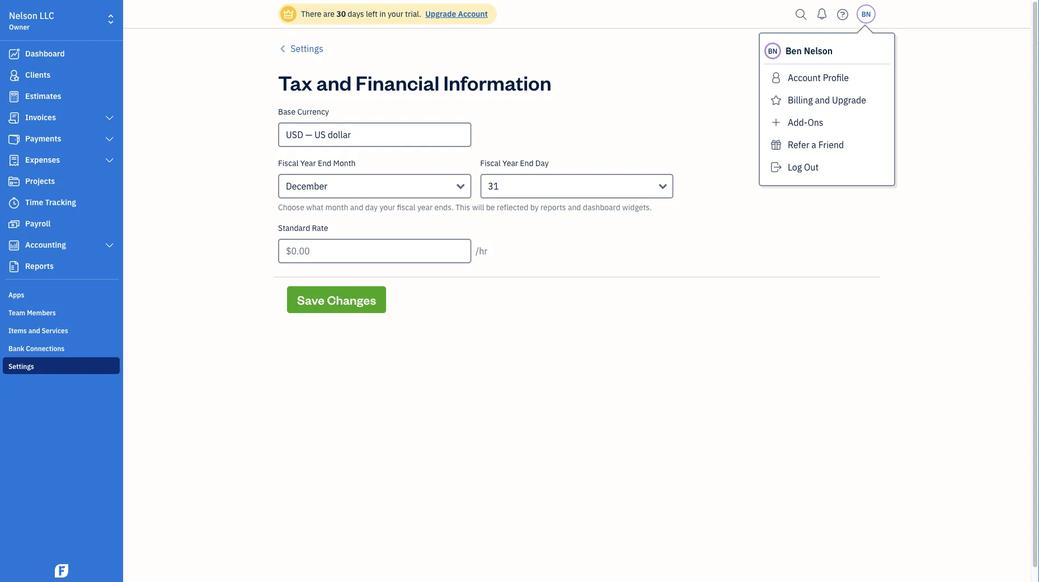 Task type: describe. For each thing, give the bounding box(es) containing it.
reports
[[25, 261, 54, 272]]

log out button
[[765, 158, 890, 176]]

fiscal year end month
[[278, 158, 356, 169]]

fiscal for 31
[[481, 158, 501, 169]]

year for december
[[301, 158, 316, 169]]

clients link
[[3, 66, 120, 86]]

and for upgrade
[[815, 94, 831, 106]]

nelson inside nelson llc owner
[[9, 10, 38, 22]]

refer a friend image
[[769, 136, 784, 154]]

client image
[[7, 70, 21, 81]]

services
[[42, 326, 68, 335]]

add-
[[788, 117, 808, 129]]

chevronleft image
[[278, 42, 289, 55]]

Currency text field
[[279, 124, 471, 146]]

project image
[[7, 176, 21, 188]]

llc
[[40, 10, 54, 22]]

reports
[[541, 202, 566, 213]]

base
[[278, 107, 296, 117]]

tax and financial information
[[278, 69, 552, 95]]

there
[[301, 9, 322, 19]]

account profile
[[788, 72, 849, 84]]

save
[[297, 292, 325, 308]]

owner
[[9, 22, 30, 31]]

time tracking link
[[3, 193, 120, 213]]

estimate image
[[7, 91, 21, 102]]

log out
[[788, 162, 819, 173]]

save changes
[[297, 292, 376, 308]]

bank connections link
[[3, 340, 120, 357]]

trial.
[[405, 9, 422, 19]]

apps
[[8, 291, 24, 300]]

reflected
[[497, 202, 529, 213]]

1 vertical spatial account
[[788, 72, 821, 84]]

december
[[286, 181, 328, 192]]

day
[[536, 158, 549, 169]]

items and services
[[8, 326, 68, 335]]

search image
[[793, 6, 811, 23]]

expense image
[[7, 155, 21, 166]]

month
[[326, 202, 349, 213]]

estimates link
[[3, 87, 120, 107]]

friend
[[819, 139, 845, 151]]

invoice image
[[7, 113, 21, 124]]

go to help image
[[834, 6, 852, 23]]

left
[[366, 9, 378, 19]]

will
[[472, 202, 485, 213]]

profile
[[823, 72, 849, 84]]

end for 31
[[520, 158, 534, 169]]

chevron large down image for payments
[[104, 135, 115, 144]]

31
[[488, 181, 499, 192]]

in
[[380, 9, 386, 19]]

dashboard
[[25, 48, 65, 59]]

save changes button
[[287, 287, 386, 314]]

30
[[337, 9, 346, 19]]

/hr
[[476, 246, 488, 257]]

there are 30 days left in your trial. upgrade account
[[301, 9, 488, 19]]

financial
[[356, 69, 440, 95]]

end for december
[[318, 158, 332, 169]]

account profile link
[[765, 69, 890, 87]]

team members
[[8, 309, 56, 317]]

be
[[486, 202, 495, 213]]

items and services link
[[3, 322, 120, 339]]

fiscal
[[397, 202, 416, 213]]

choose
[[278, 202, 305, 213]]

fiscal for december
[[278, 158, 299, 169]]

time tracking
[[25, 197, 76, 208]]

by
[[531, 202, 539, 213]]

estimates
[[25, 91, 61, 101]]

billing and upgrade image
[[769, 91, 784, 109]]

expenses link
[[3, 151, 120, 171]]

billing and upgrade
[[788, 94, 867, 106]]

bn button
[[857, 4, 876, 24]]

settings button
[[278, 42, 323, 55]]

and for services
[[28, 326, 40, 335]]

invoices link
[[3, 108, 120, 128]]

upgrade inside button
[[833, 94, 867, 106]]

year
[[418, 202, 433, 213]]

report image
[[7, 261, 21, 273]]

accounting link
[[3, 236, 120, 256]]

refer a friend link
[[765, 136, 890, 154]]

refer
[[788, 139, 810, 151]]

ben
[[786, 45, 802, 57]]

payments
[[25, 134, 61, 144]]



Task type: vqa. For each thing, say whether or not it's contained in the screenshot.
the Main element
yes



Task type: locate. For each thing, give the bounding box(es) containing it.
year
[[301, 158, 316, 169], [503, 158, 519, 169]]

1 horizontal spatial upgrade
[[833, 94, 867, 106]]

invoices
[[25, 112, 56, 123]]

chevron large down image up "projects" link
[[104, 156, 115, 165]]

dashboard image
[[7, 49, 21, 60]]

money image
[[7, 219, 21, 230]]

team members link
[[3, 304, 120, 321]]

projects
[[25, 176, 55, 186]]

days
[[348, 9, 364, 19]]

projects link
[[3, 172, 120, 192]]

0 horizontal spatial account
[[458, 9, 488, 19]]

0 horizontal spatial upgrade
[[426, 9, 456, 19]]

currency
[[298, 107, 329, 117]]

0 horizontal spatial bn
[[769, 46, 778, 55]]

account
[[458, 9, 488, 19], [788, 72, 821, 84]]

add-ons
[[788, 117, 824, 129]]

a
[[812, 139, 817, 151]]

reports link
[[3, 257, 120, 277]]

your
[[388, 9, 404, 19], [380, 202, 395, 213]]

notifications image
[[814, 3, 832, 25]]

2 chevron large down image from the top
[[104, 135, 115, 144]]

chevron large down image for accounting
[[104, 241, 115, 250]]

bn
[[862, 10, 871, 18], [769, 46, 778, 55]]

payment image
[[7, 134, 21, 145]]

crown image
[[283, 8, 295, 20]]

1 fiscal from the left
[[278, 158, 299, 169]]

ends.
[[435, 202, 454, 213]]

main element
[[0, 0, 151, 583]]

1 horizontal spatial settings
[[291, 43, 323, 55]]

team
[[8, 309, 25, 317]]

0 horizontal spatial end
[[318, 158, 332, 169]]

0 vertical spatial bn
[[862, 10, 871, 18]]

1 horizontal spatial year
[[503, 158, 519, 169]]

rate
[[312, 223, 328, 233]]

base currency
[[278, 107, 329, 117]]

settings inside button
[[291, 43, 323, 55]]

chevron large down image inside invoices link
[[104, 114, 115, 123]]

1 end from the left
[[318, 158, 332, 169]]

1 vertical spatial bn
[[769, 46, 778, 55]]

year up december
[[301, 158, 316, 169]]

account profile image
[[769, 69, 784, 87]]

dashboard
[[583, 202, 621, 213]]

0 vertical spatial upgrade
[[426, 9, 456, 19]]

payments link
[[3, 129, 120, 150]]

bank connections
[[8, 344, 65, 353]]

fiscal up 31
[[481, 158, 501, 169]]

1 vertical spatial nelson
[[804, 45, 833, 57]]

time
[[25, 197, 43, 208]]

freshbooks image
[[53, 565, 71, 578]]

what
[[306, 202, 324, 213]]

changes
[[327, 292, 376, 308]]

information
[[444, 69, 552, 95]]

1 horizontal spatial bn
[[862, 10, 871, 18]]

month
[[333, 158, 356, 169]]

out
[[805, 162, 819, 173]]

nelson llc owner
[[9, 10, 54, 31]]

Fiscal Year End Day field
[[481, 174, 674, 199]]

and inside main element
[[28, 326, 40, 335]]

1 vertical spatial settings
[[8, 362, 34, 371]]

ons
[[808, 117, 824, 129]]

your right day
[[380, 202, 395, 213]]

settings inside main element
[[8, 362, 34, 371]]

and for financial
[[317, 69, 352, 95]]

end left day
[[520, 158, 534, 169]]

1 horizontal spatial nelson
[[804, 45, 833, 57]]

chart image
[[7, 240, 21, 251]]

nelson right ben
[[804, 45, 833, 57]]

1 vertical spatial your
[[380, 202, 395, 213]]

add-ons link
[[765, 114, 890, 132]]

fiscal year end day
[[481, 158, 549, 169]]

1 chevron large down image from the top
[[104, 114, 115, 123]]

2 end from the left
[[520, 158, 534, 169]]

0 horizontal spatial settings
[[8, 362, 34, 371]]

0 horizontal spatial nelson
[[9, 10, 38, 22]]

and
[[317, 69, 352, 95], [815, 94, 831, 106], [350, 202, 364, 213], [568, 202, 581, 213], [28, 326, 40, 335]]

billing and upgrade button
[[765, 91, 890, 109]]

end
[[318, 158, 332, 169], [520, 158, 534, 169]]

chevron large down image for invoices
[[104, 114, 115, 123]]

chevron large down image inside expenses link
[[104, 156, 115, 165]]

nelson up the owner at the left of page
[[9, 10, 38, 22]]

and right reports
[[568, 202, 581, 213]]

0 horizontal spatial fiscal
[[278, 158, 299, 169]]

tracking
[[45, 197, 76, 208]]

and right the billing
[[815, 94, 831, 106]]

chevron large down image up expenses link
[[104, 135, 115, 144]]

upgrade down profile
[[833, 94, 867, 106]]

chevron large down image for expenses
[[104, 156, 115, 165]]

day
[[365, 202, 378, 213]]

0 horizontal spatial year
[[301, 158, 316, 169]]

bn left ben
[[769, 46, 778, 55]]

settings right chevronleft image
[[291, 43, 323, 55]]

are
[[323, 9, 335, 19]]

upgrade account link
[[423, 9, 488, 19]]

Fiscal Year End Month field
[[278, 174, 472, 199]]

fiscal up december
[[278, 158, 299, 169]]

this
[[456, 202, 471, 213]]

bn inside dropdown button
[[862, 10, 871, 18]]

items
[[8, 326, 27, 335]]

1 horizontal spatial fiscal
[[481, 158, 501, 169]]

year for 31
[[503, 158, 519, 169]]

0 vertical spatial settings
[[291, 43, 323, 55]]

log out image
[[769, 158, 784, 176]]

and up currency
[[317, 69, 352, 95]]

1 horizontal spatial account
[[788, 72, 821, 84]]

and inside button
[[815, 94, 831, 106]]

1 year from the left
[[301, 158, 316, 169]]

3 chevron large down image from the top
[[104, 156, 115, 165]]

connections
[[26, 344, 65, 353]]

year left day
[[503, 158, 519, 169]]

chevron large down image down estimates link
[[104, 114, 115, 123]]

ben nelson
[[786, 45, 833, 57]]

apps link
[[3, 286, 120, 303]]

chevron large down image
[[104, 114, 115, 123], [104, 135, 115, 144], [104, 156, 115, 165], [104, 241, 115, 250]]

2 fiscal from the left
[[481, 158, 501, 169]]

log
[[788, 162, 803, 173]]

your right "in"
[[388, 9, 404, 19]]

choose what month and day your fiscal year ends. this will be reflected by reports and dashboard widgets.
[[278, 202, 652, 213]]

payroll link
[[3, 214, 120, 235]]

nelson
[[9, 10, 38, 22], [804, 45, 833, 57]]

0 vertical spatial your
[[388, 9, 404, 19]]

2 year from the left
[[503, 158, 519, 169]]

bank
[[8, 344, 24, 353]]

Standard Rate text field
[[278, 239, 472, 264]]

end left month
[[318, 158, 332, 169]]

chevron large down image up reports link
[[104, 241, 115, 250]]

settings down bank at the left of page
[[8, 362, 34, 371]]

refer a friend
[[788, 139, 845, 151]]

bn right go to help "icon"
[[862, 10, 871, 18]]

billing
[[788, 94, 813, 106]]

add ons image
[[769, 114, 784, 132]]

expenses
[[25, 155, 60, 165]]

4 chevron large down image from the top
[[104, 241, 115, 250]]

clients
[[25, 70, 51, 80]]

1 horizontal spatial end
[[520, 158, 534, 169]]

tax
[[278, 69, 313, 95]]

timer image
[[7, 198, 21, 209]]

upgrade right trial. at the top left of the page
[[426, 9, 456, 19]]

0 vertical spatial nelson
[[9, 10, 38, 22]]

settings
[[291, 43, 323, 55], [8, 362, 34, 371]]

and left day
[[350, 202, 364, 213]]

dashboard link
[[3, 44, 120, 64]]

standard rate
[[278, 223, 328, 233]]

standard
[[278, 223, 310, 233]]

and right items
[[28, 326, 40, 335]]

settings link
[[3, 358, 120, 375]]

0 vertical spatial account
[[458, 9, 488, 19]]

members
[[27, 309, 56, 317]]

fiscal
[[278, 158, 299, 169], [481, 158, 501, 169]]

payroll
[[25, 219, 51, 229]]

1 vertical spatial upgrade
[[833, 94, 867, 106]]



